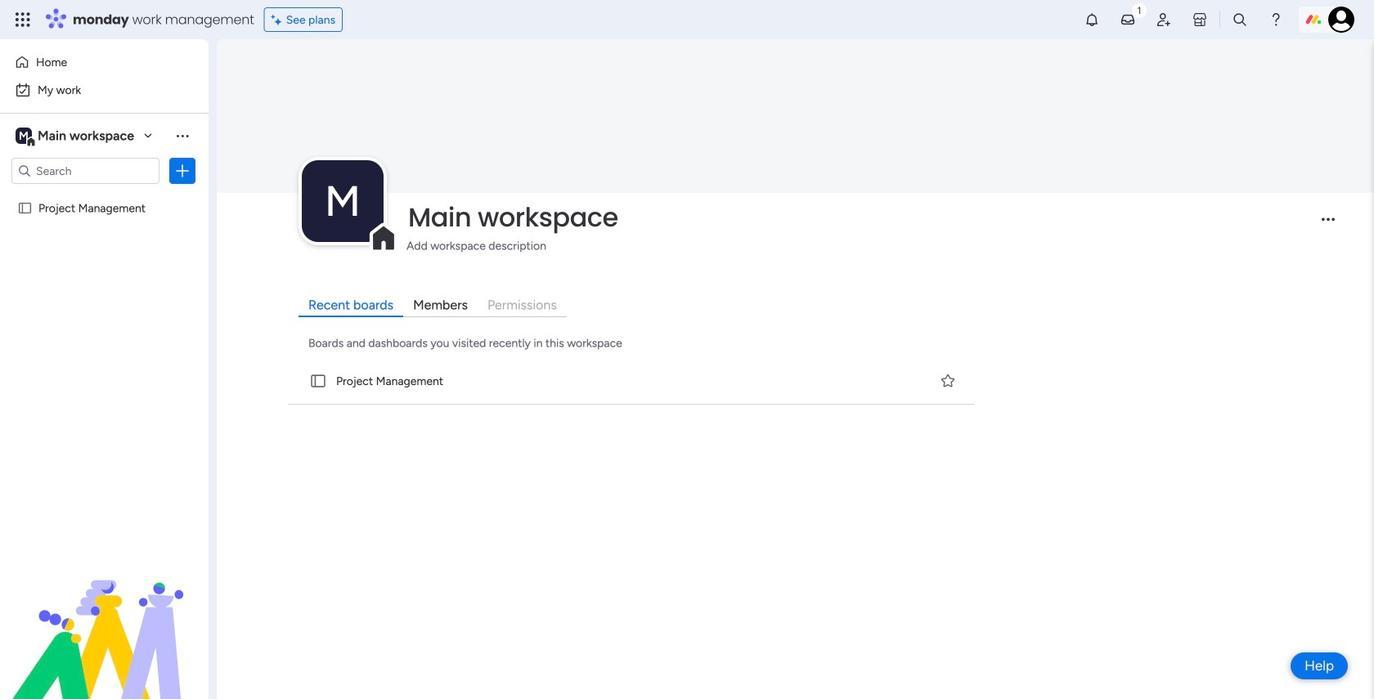 Task type: locate. For each thing, give the bounding box(es) containing it.
list box
[[0, 191, 209, 443]]

Search in workspace field
[[34, 162, 137, 180]]

add to favorites image
[[940, 373, 957, 389]]

public board image
[[17, 200, 33, 216]]

workspace selection element
[[16, 126, 137, 147]]

option
[[10, 49, 199, 75], [10, 77, 199, 103], [0, 194, 209, 197]]

1 image
[[1132, 1, 1147, 19]]

public board image
[[309, 372, 327, 390]]

monday marketplace image
[[1192, 11, 1209, 28]]

select product image
[[15, 11, 31, 28]]

update feed image
[[1120, 11, 1137, 28]]

notifications image
[[1084, 11, 1101, 28]]

lottie animation image
[[0, 534, 209, 700]]

search everything image
[[1232, 11, 1249, 28]]

workspace image
[[302, 160, 384, 242]]

see plans image
[[271, 10, 286, 29]]

options image
[[174, 163, 191, 179]]

None field
[[404, 201, 1308, 235]]



Task type: describe. For each thing, give the bounding box(es) containing it.
gary orlando image
[[1329, 7, 1355, 33]]

invite members image
[[1156, 11, 1173, 28]]

help image
[[1268, 11, 1285, 28]]

2 vertical spatial option
[[0, 194, 209, 197]]

lottie animation element
[[0, 534, 209, 700]]

1 vertical spatial option
[[10, 77, 199, 103]]

workspace image
[[16, 127, 32, 145]]

workspace options image
[[174, 127, 191, 144]]

0 vertical spatial option
[[10, 49, 199, 75]]

v2 ellipsis image
[[1322, 218, 1335, 232]]



Task type: vqa. For each thing, say whether or not it's contained in the screenshot.
the Close "icon"
no



